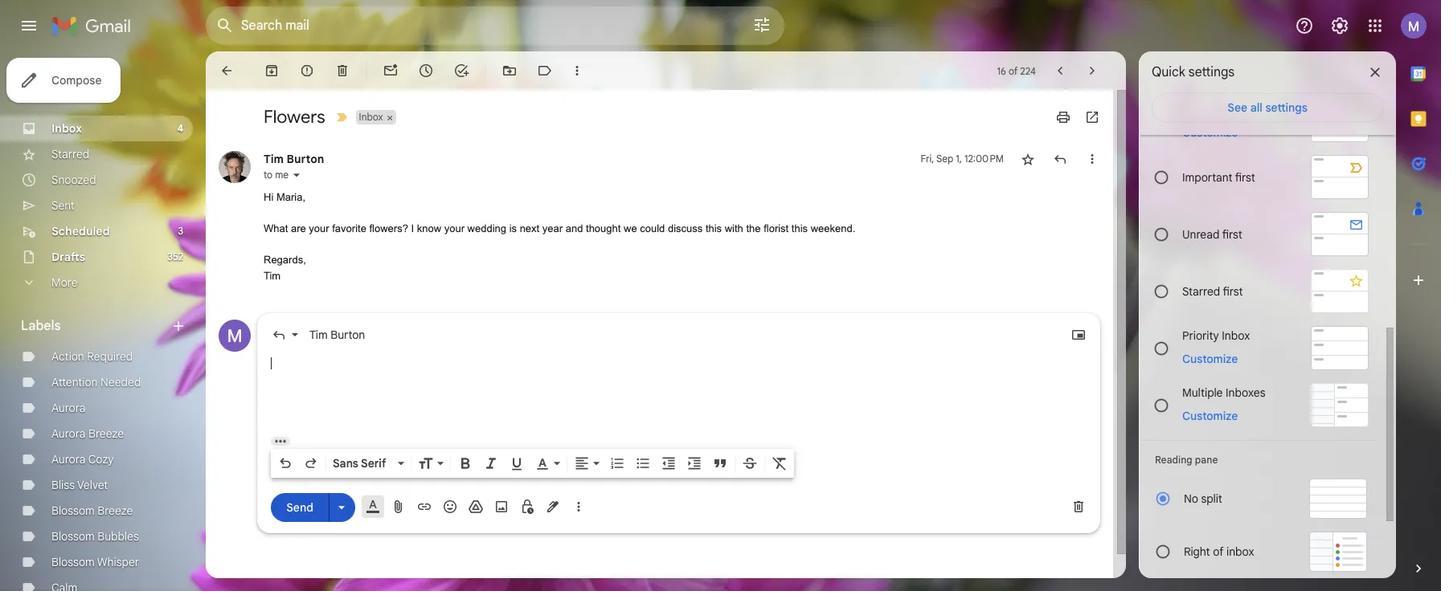 Task type: describe. For each thing, give the bounding box(es) containing it.
show trimmed content image
[[271, 437, 290, 446]]

labels
[[21, 318, 61, 334]]

more image
[[569, 63, 585, 79]]

with
[[725, 223, 743, 235]]

strikethrough ‪(⌘⇧x)‬ image
[[742, 456, 758, 472]]

starred for starred link
[[51, 147, 89, 162]]

archive image
[[264, 63, 280, 79]]

i
[[411, 223, 414, 235]]

bliss velvet
[[51, 478, 108, 493]]

newer image
[[1052, 63, 1068, 79]]

sans serif
[[333, 457, 386, 471]]

more options image
[[574, 499, 584, 515]]

scheduled link
[[51, 224, 110, 239]]

indent more ‪(⌘])‬ image
[[687, 456, 703, 472]]

bliss velvet link
[[51, 478, 108, 493]]

quick settings
[[1152, 64, 1235, 80]]

weekend.
[[811, 223, 856, 235]]

sep
[[937, 153, 954, 165]]

reading pane element
[[1155, 454, 1367, 466]]

bubbles
[[98, 530, 139, 544]]

12:00 pm
[[965, 153, 1004, 165]]

action
[[51, 350, 84, 364]]

blossom breeze
[[51, 504, 133, 519]]

whisper
[[97, 555, 139, 570]]

florist
[[764, 223, 789, 235]]

hi maria,
[[264, 191, 305, 203]]

drafts
[[51, 250, 85, 264]]

important
[[1183, 170, 1233, 184]]

starred link
[[51, 147, 89, 162]]

what are your favorite flowers? i know your wedding is next year and thought we could discuss this with the florist this weekend.
[[264, 223, 856, 235]]

quick
[[1152, 64, 1185, 80]]

multiple inboxes
[[1183, 385, 1266, 400]]

compose
[[51, 73, 102, 88]]

older image
[[1084, 63, 1101, 79]]

settings image
[[1330, 16, 1350, 35]]

insert emoji ‪(⌘⇧2)‬ image
[[442, 499, 458, 515]]

first for starred first
[[1223, 284, 1243, 299]]

hi
[[264, 191, 274, 203]]

indent less ‪(⌘[)‬ image
[[661, 456, 677, 472]]

blossom whisper
[[51, 555, 139, 570]]

priority inbox
[[1183, 328, 1250, 343]]

multiple
[[1183, 385, 1223, 400]]

me
[[275, 169, 289, 181]]

serif
[[361, 457, 386, 471]]

sent
[[51, 199, 75, 213]]

16 of 224
[[997, 65, 1036, 77]]

add to tasks image
[[453, 63, 469, 79]]

attention needed
[[51, 375, 141, 390]]

thought
[[586, 223, 621, 235]]

breeze for blossom breeze
[[98, 504, 133, 519]]

formatting options toolbar
[[271, 449, 794, 478]]

numbered list ‪(⌘⇧7)‬ image
[[609, 456, 625, 472]]

send
[[286, 500, 313, 515]]

of for right
[[1213, 545, 1224, 560]]

blossom whisper link
[[51, 555, 139, 570]]

no
[[1184, 492, 1199, 506]]

velvet
[[77, 478, 108, 493]]

2 horizontal spatial inbox
[[1222, 328, 1250, 343]]

2 your from the left
[[444, 223, 465, 235]]

needed
[[101, 375, 141, 390]]

Not starred checkbox
[[1020, 151, 1036, 167]]

could
[[640, 223, 665, 235]]

regards,
[[264, 254, 306, 266]]

delete image
[[334, 63, 350, 79]]

aurora breeze
[[51, 427, 124, 441]]

redo ‪(⌘y)‬ image
[[303, 456, 319, 472]]

wedding
[[468, 223, 506, 235]]

sent link
[[51, 199, 75, 213]]

priority
[[1183, 328, 1219, 343]]

inbox link
[[51, 121, 82, 136]]

reading pane
[[1155, 454, 1218, 466]]

of for 16
[[1009, 65, 1018, 77]]

no split
[[1184, 492, 1223, 506]]

bold ‪(⌘b)‬ image
[[457, 456, 473, 472]]

0 vertical spatial burton
[[287, 152, 324, 166]]

snoozed link
[[51, 173, 96, 187]]

unread
[[1183, 227, 1220, 242]]

insert link ‪(⌘k)‬ image
[[416, 499, 432, 515]]

to me
[[264, 169, 289, 181]]

to
[[264, 169, 273, 181]]

snoozed
[[51, 173, 96, 187]]

show details image
[[292, 170, 301, 180]]

sans serif option
[[330, 456, 395, 472]]

inbox for inbox button
[[359, 111, 383, 123]]

attention needed link
[[51, 375, 141, 390]]

starred for starred first
[[1183, 284, 1220, 299]]

4
[[177, 122, 183, 134]]

split
[[1201, 492, 1223, 506]]

right
[[1184, 545, 1210, 560]]

Message Body text field
[[271, 356, 1087, 424]]

and
[[566, 223, 583, 235]]

fri, sep 1, 12:00 pm cell
[[921, 151, 1004, 167]]

important first
[[1183, 170, 1256, 184]]

Search mail text field
[[241, 18, 707, 34]]

discard draft ‪(⌘⇧d)‬ image
[[1071, 499, 1087, 515]]

next
[[520, 223, 540, 235]]

aurora for aurora breeze
[[51, 427, 86, 441]]

more button
[[0, 270, 193, 296]]

tim inside regards, tim
[[264, 270, 281, 282]]

snooze image
[[418, 63, 434, 79]]

flowers?
[[369, 223, 408, 235]]

224
[[1020, 65, 1036, 77]]

discuss
[[668, 223, 703, 235]]



Task type: vqa. For each thing, say whether or not it's contained in the screenshot.
your
yes



Task type: locate. For each thing, give the bounding box(es) containing it.
inbox for inbox link on the top left
[[51, 121, 82, 136]]

inbox inside inbox button
[[359, 111, 383, 123]]

type of response image
[[271, 327, 287, 343]]

main menu image
[[19, 16, 39, 35]]

right of inbox
[[1184, 545, 1254, 560]]

what
[[264, 223, 288, 235]]

your right know
[[444, 223, 465, 235]]

quick settings element
[[1152, 64, 1235, 93]]

0 vertical spatial of
[[1009, 65, 1018, 77]]

0 vertical spatial first
[[1235, 170, 1256, 184]]

insert signature image
[[545, 499, 561, 515]]

1 vertical spatial of
[[1213, 545, 1224, 560]]

first
[[1235, 170, 1256, 184], [1222, 227, 1243, 242], [1223, 284, 1243, 299]]

burton right type of response icon
[[331, 328, 365, 342]]

first for unread first
[[1222, 227, 1243, 242]]

2 vertical spatial blossom
[[51, 555, 95, 570]]

of right the right
[[1213, 545, 1224, 560]]

of
[[1009, 65, 1018, 77], [1213, 545, 1224, 560]]

aurora for aurora link
[[51, 401, 86, 416]]

underline ‪(⌘u)‬ image
[[509, 457, 525, 473]]

352
[[168, 251, 183, 263]]

2 vertical spatial tim
[[309, 328, 328, 342]]

quote ‪(⌘⇧9)‬ image
[[712, 456, 728, 472]]

3 blossom from the top
[[51, 555, 95, 570]]

inbox inside labels navigation
[[51, 121, 82, 136]]

16
[[997, 65, 1006, 77]]

0 horizontal spatial burton
[[287, 152, 324, 166]]

inbox up starred link
[[51, 121, 82, 136]]

0 horizontal spatial starred
[[51, 147, 89, 162]]

aurora up bliss
[[51, 453, 86, 467]]

1 horizontal spatial of
[[1213, 545, 1224, 560]]

favorite
[[332, 223, 366, 235]]

fri,
[[921, 153, 934, 165]]

gmail image
[[51, 10, 139, 42]]

send button
[[271, 493, 329, 522]]

first right unread
[[1222, 227, 1243, 242]]

0 horizontal spatial inbox
[[51, 121, 82, 136]]

0 vertical spatial tim burton
[[264, 152, 324, 166]]

burton
[[287, 152, 324, 166], [331, 328, 365, 342]]

search mail image
[[211, 11, 240, 40]]

blossom
[[51, 504, 95, 519], [51, 530, 95, 544], [51, 555, 95, 570]]

1 horizontal spatial your
[[444, 223, 465, 235]]

aurora cozy link
[[51, 453, 114, 467]]

reading
[[1155, 454, 1193, 466]]

tim burton up "show details" image
[[264, 152, 324, 166]]

tim burton right type of response icon
[[309, 328, 365, 342]]

more
[[51, 276, 78, 290]]

blossom down blossom bubbles 'link'
[[51, 555, 95, 570]]

bliss
[[51, 478, 75, 493]]

2 blossom from the top
[[51, 530, 95, 544]]

drafts link
[[51, 250, 85, 264]]

0 horizontal spatial of
[[1009, 65, 1018, 77]]

undo ‪(⌘z)‬ image
[[277, 456, 293, 472]]

the
[[746, 223, 761, 235]]

aurora down aurora link
[[51, 427, 86, 441]]

0 vertical spatial starred
[[51, 147, 89, 162]]

is
[[509, 223, 517, 235]]

blossom for blossom bubbles
[[51, 530, 95, 544]]

action required link
[[51, 350, 133, 364]]

cozy
[[88, 453, 114, 467]]

blossom for blossom breeze
[[51, 504, 95, 519]]

1 vertical spatial blossom
[[51, 530, 95, 544]]

compose button
[[6, 58, 121, 103]]

1 vertical spatial starred
[[1183, 284, 1220, 299]]

labels image
[[537, 63, 553, 79]]

aurora down attention
[[51, 401, 86, 416]]

3
[[178, 225, 183, 237]]

of right 16
[[1009, 65, 1018, 77]]

aurora breeze link
[[51, 427, 124, 441]]

aurora
[[51, 401, 86, 416], [51, 427, 86, 441], [51, 453, 86, 467]]

None search field
[[206, 6, 785, 45]]

burton up "show details" image
[[287, 152, 324, 166]]

starred up snoozed
[[51, 147, 89, 162]]

this
[[706, 223, 722, 235], [792, 223, 808, 235]]

aurora for aurora cozy
[[51, 453, 86, 467]]

starred first
[[1183, 284, 1243, 299]]

blossom down the bliss velvet
[[51, 504, 95, 519]]

more send options image
[[334, 500, 350, 516]]

0 vertical spatial blossom
[[51, 504, 95, 519]]

starred up 'priority' at the bottom right
[[1183, 284, 1220, 299]]

your right are
[[309, 223, 329, 235]]

labels heading
[[21, 318, 170, 334]]

3 aurora from the top
[[51, 453, 86, 467]]

tim down regards,
[[264, 270, 281, 282]]

1 this from the left
[[706, 223, 722, 235]]

1 aurora from the top
[[51, 401, 86, 416]]

this right florist
[[792, 223, 808, 235]]

your
[[309, 223, 329, 235], [444, 223, 465, 235]]

aurora cozy
[[51, 453, 114, 467]]

1 vertical spatial aurora
[[51, 427, 86, 441]]

0 vertical spatial breeze
[[88, 427, 124, 441]]

aurora link
[[51, 401, 86, 416]]

blossom down blossom breeze link on the bottom of page
[[51, 530, 95, 544]]

regards, tim
[[264, 254, 306, 282]]

unread first
[[1183, 227, 1243, 242]]

advanced search options image
[[746, 9, 778, 41]]

sans
[[333, 457, 358, 471]]

breeze
[[88, 427, 124, 441], [98, 504, 133, 519]]

breeze up bubbles
[[98, 504, 133, 519]]

inbox
[[1227, 545, 1254, 560]]

move to image
[[502, 63, 518, 79]]

2 this from the left
[[792, 223, 808, 235]]

inbox right flowers
[[359, 111, 383, 123]]

remove formatting ‪(⌘\)‬ image
[[772, 456, 788, 472]]

0 horizontal spatial your
[[309, 223, 329, 235]]

0 horizontal spatial this
[[706, 223, 722, 235]]

inbox right 'priority' at the bottom right
[[1222, 328, 1250, 343]]

blossom bubbles link
[[51, 530, 139, 544]]

starred inside labels navigation
[[51, 147, 89, 162]]

this left the with
[[706, 223, 722, 235]]

are
[[291, 223, 306, 235]]

0 vertical spatial tim
[[264, 152, 284, 166]]

inboxes
[[1226, 385, 1266, 400]]

maria,
[[276, 191, 305, 203]]

1 vertical spatial breeze
[[98, 504, 133, 519]]

breeze for aurora breeze
[[88, 427, 124, 441]]

1 horizontal spatial burton
[[331, 328, 365, 342]]

required
[[87, 350, 133, 364]]

1,
[[956, 153, 962, 165]]

italic ‪(⌘i)‬ image
[[483, 456, 499, 472]]

first right "important"
[[1235, 170, 1256, 184]]

first for important first
[[1235, 170, 1256, 184]]

know
[[417, 223, 441, 235]]

1 vertical spatial tim burton
[[309, 328, 365, 342]]

fri, sep 1, 12:00 pm
[[921, 153, 1004, 165]]

labels navigation
[[0, 51, 206, 592]]

tim right type of response icon
[[309, 328, 328, 342]]

blossom bubbles
[[51, 530, 139, 544]]

scheduled
[[51, 224, 110, 239]]

attention
[[51, 375, 98, 390]]

2 vertical spatial aurora
[[51, 453, 86, 467]]

1 horizontal spatial starred
[[1183, 284, 1220, 299]]

1 horizontal spatial inbox
[[359, 111, 383, 123]]

inbox
[[359, 111, 383, 123], [51, 121, 82, 136], [1222, 328, 1250, 343]]

inbox button
[[356, 110, 385, 125]]

1 vertical spatial tim
[[264, 270, 281, 282]]

flowers
[[264, 106, 325, 128]]

tab list
[[1396, 51, 1441, 534]]

year
[[542, 223, 563, 235]]

insert files using drive image
[[468, 499, 484, 515]]

report spam image
[[299, 63, 315, 79]]

1 horizontal spatial this
[[792, 223, 808, 235]]

insert photo image
[[494, 499, 510, 515]]

first up priority inbox
[[1223, 284, 1243, 299]]

attach files image
[[391, 499, 407, 515]]

1 your from the left
[[309, 223, 329, 235]]

bulleted list ‪(⌘⇧8)‬ image
[[635, 456, 651, 472]]

we
[[624, 223, 637, 235]]

tim up to me
[[264, 152, 284, 166]]

0 vertical spatial aurora
[[51, 401, 86, 416]]

breeze up the cozy
[[88, 427, 124, 441]]

2 aurora from the top
[[51, 427, 86, 441]]

1 vertical spatial first
[[1222, 227, 1243, 242]]

1 blossom from the top
[[51, 504, 95, 519]]

1 vertical spatial burton
[[331, 328, 365, 342]]

pane
[[1195, 454, 1218, 466]]

blossom breeze link
[[51, 504, 133, 519]]

toggle confidential mode image
[[519, 499, 535, 515]]

back to inbox image
[[219, 63, 235, 79]]

blossom for blossom whisper
[[51, 555, 95, 570]]

2 vertical spatial first
[[1223, 284, 1243, 299]]

settings
[[1189, 64, 1235, 80]]



